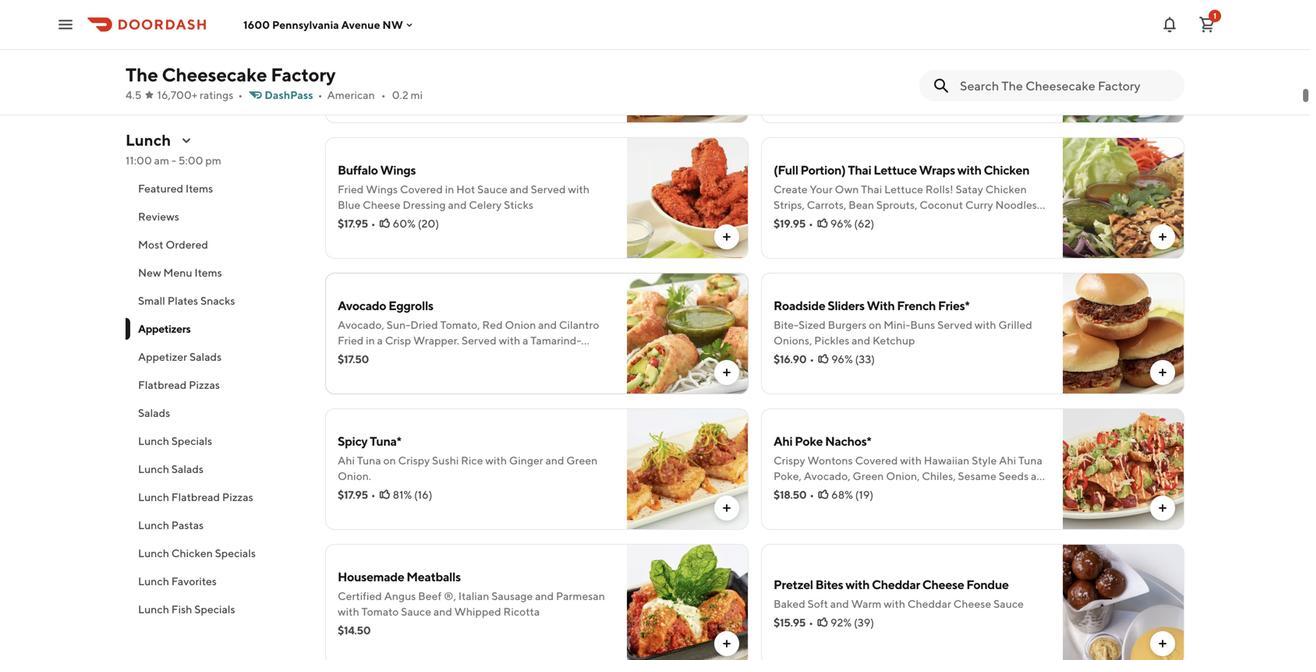 Task type: describe. For each thing, give the bounding box(es) containing it.
and inside avocado eggrolls avocado, sun-dried tomato, red onion and cilantro fried in a crisp wrapper. served with a tamarind- cashew dipping sauce
[[538, 319, 557, 332]]

with inside avocado eggrolls avocado, sun-dried tomato, red onion and cilantro fried in a crisp wrapper. served with a tamarind- cashew dipping sauce
[[499, 334, 521, 347]]

$17.95 • for spicy
[[338, 489, 376, 502]]

fried inside buffalo wings fried wings covered in hot sauce and served with blue cheese dressing and celery sticks
[[338, 183, 364, 196]]

dip
[[975, 47, 992, 60]]

$18.50
[[774, 489, 807, 502]]

$14.50
[[338, 624, 371, 637]]

the cheesecake factory
[[126, 64, 336, 86]]

sized inside roadside sliders* bite-sized burgers on mini-buns served with grilled onions, pickles and ketchup
[[363, 47, 390, 60]]

roadside sliders with french fries* bite-sized burgers on mini-buns served with grilled onions, pickles and ketchup
[[774, 298, 1033, 347]]

$15.95
[[774, 617, 806, 630]]

thai
[[848, 163, 872, 177]]

lettuce
[[874, 163, 917, 177]]

with inside buffalo wings fried wings covered in hot sauce and served with blue cheese dressing and celery sticks
[[568, 183, 590, 196]]

• for buffalo wings
[[371, 217, 376, 230]]

$17.95 for buffalo
[[338, 217, 368, 230]]

served inside roadside sliders* bite-sized burgers on mini-buns served with grilled onions, pickles and ketchup
[[502, 47, 537, 60]]

wontons
[[808, 454, 853, 467]]

ricotta
[[504, 606, 540, 619]]

lunch salads button
[[126, 456, 307, 484]]

and down ®, at left bottom
[[434, 606, 452, 619]]

(16)
[[414, 489, 433, 502]]

96% (62)
[[831, 217, 875, 230]]

68% (19)
[[832, 489, 874, 502]]

lunch chicken specials button
[[126, 540, 307, 568]]

appetizer
[[138, 351, 187, 364]]

add item to cart image for housemade meatballs
[[721, 638, 733, 651]]

fries*
[[938, 298, 970, 313]]

1600 pennsylvania avenue nw button
[[243, 18, 416, 31]]

sauce inside housemade meatballs certified angus beef ®, italian sausage and parmesan with tomato sauce and whipped ricotta $14.50
[[401, 606, 431, 619]]

poke,
[[774, 470, 802, 483]]

• left "0.2" at the top
[[381, 89, 386, 101]]

with inside housemade meatballs certified angus beef ®, italian sausage and parmesan with tomato sauce and whipped ricotta $14.50
[[338, 606, 359, 619]]

on inside spicy tuna* ahi tuna on crispy sushi rice with ginger and green onion.
[[383, 454, 396, 467]]

pickles inside roadside sliders with french fries* bite-sized burgers on mini-buns served with grilled onions, pickles and ketchup
[[815, 334, 850, 347]]

$18.50 •
[[774, 489, 815, 502]]

• for (full portion) thai lettuce wraps with chicken
[[809, 217, 814, 230]]

81% (16)
[[393, 489, 433, 502]]

sized inside roadside sliders with french fries* bite-sized burgers on mini-buns served with grilled onions, pickles and ketchup
[[799, 319, 826, 332]]

(full portion) thai lettuce wraps with chicken
[[774, 163, 1030, 177]]

ahi poke nachos* crispy wontons covered with hawaiian style ahi tuna poke, avocado, green onion, chiles, sesame seeds and sriracha aioli.
[[774, 434, 1050, 498]]

68%
[[832, 489, 853, 502]]

1 items, open order cart image
[[1198, 15, 1217, 34]]

on inside roadside sliders* bite-sized burgers on mini-buns served with grilled onions, pickles and ketchup
[[433, 47, 446, 60]]

buffalo wings image
[[627, 137, 749, 259]]

roadside for roadside sliders*
[[338, 27, 390, 42]]

tomato
[[362, 606, 399, 619]]

rice
[[461, 454, 483, 467]]

spicy
[[338, 434, 368, 449]]

dried
[[410, 319, 438, 332]]

roadside sliders with french fries* image
[[1063, 273, 1185, 395]]

flatbread pizzas button
[[126, 371, 307, 399]]

1 vertical spatial wings
[[366, 183, 398, 196]]

with inside fried light and crisp. served with garlic dip and cocktail sauce
[[919, 47, 941, 60]]

$17.95 • for buffalo
[[338, 217, 376, 230]]

chicken inside button
[[171, 547, 213, 560]]

2 a from the left
[[523, 334, 528, 347]]

86%
[[395, 82, 416, 94]]

1 vertical spatial salads
[[138, 407, 170, 420]]

fondue
[[967, 578, 1009, 592]]

snacks
[[200, 294, 235, 307]]

salads for appetizer salads
[[190, 351, 222, 364]]

flatbread pizzas
[[138, 379, 220, 392]]

with inside roadside sliders* bite-sized burgers on mini-buns served with grilled onions, pickles and ketchup
[[539, 47, 560, 60]]

and inside roadside sliders with french fries* bite-sized burgers on mini-buns served with grilled onions, pickles and ketchup
[[852, 334, 871, 347]]

appetizer salads
[[138, 351, 222, 364]]

sliders
[[828, 298, 865, 313]]

aioli.
[[816, 486, 842, 498]]

open menu image
[[56, 15, 75, 34]]

$16.90
[[774, 353, 807, 366]]

add item to cart image for roadside sliders with french fries*
[[1157, 367, 1169, 379]]

burgers inside roadside sliders with french fries* bite-sized burgers on mini-buns served with grilled onions, pickles and ketchup
[[828, 319, 867, 332]]

pizzas inside button
[[222, 491, 253, 504]]

buns inside roadside sliders with french fries* bite-sized burgers on mini-buns served with grilled onions, pickles and ketchup
[[911, 319, 936, 332]]

(39)
[[854, 617, 874, 630]]

86% (36)
[[395, 82, 439, 94]]

red
[[482, 319, 503, 332]]

featured items button
[[126, 175, 307, 203]]

$16.90 •
[[774, 353, 815, 366]]

most
[[138, 238, 163, 251]]

roadside sliders* image
[[627, 2, 749, 123]]

lunch for lunch favorites
[[138, 575, 169, 588]]

1 vertical spatial cheese
[[923, 578, 964, 592]]

0 vertical spatial specials
[[171, 435, 212, 448]]

92% (39)
[[831, 617, 874, 630]]

chiles,
[[922, 470, 956, 483]]

in inside buffalo wings fried wings covered in hot sauce and served with blue cheese dressing and celery sticks
[[445, 183, 454, 196]]

style
[[972, 454, 997, 467]]

ordered
[[166, 238, 208, 251]]

crisp
[[385, 334, 411, 347]]

avocado, inside avocado eggrolls avocado, sun-dried tomato, red onion and cilantro fried in a crisp wrapper. served with a tamarind- cashew dipping sauce
[[338, 319, 384, 332]]

sausage
[[492, 590, 533, 603]]

add item to cart image for ahi poke nachos*
[[1157, 502, 1169, 515]]

1 vertical spatial cheddar
[[908, 598, 952, 611]]

whipped
[[455, 606, 501, 619]]

certified
[[338, 590, 382, 603]]

served inside roadside sliders with french fries* bite-sized burgers on mini-buns served with grilled onions, pickles and ketchup
[[938, 319, 973, 332]]

1 vertical spatial items
[[195, 266, 222, 279]]

cilantro
[[559, 319, 599, 332]]

sun-
[[387, 319, 411, 332]]

lunch for lunch flatbread pizzas
[[138, 491, 169, 504]]

spicy tuna* image
[[627, 409, 749, 530]]

(62)
[[854, 217, 875, 230]]

poke
[[795, 434, 823, 449]]

dashpass •
[[265, 89, 323, 101]]

tuna*
[[370, 434, 401, 449]]

1 horizontal spatial chicken
[[984, 163, 1030, 177]]

pastas
[[171, 519, 204, 532]]

onions, inside roadside sliders with french fries* bite-sized burgers on mini-buns served with grilled onions, pickles and ketchup
[[774, 334, 812, 347]]

roadside for roadside sliders with french fries*
[[774, 298, 826, 313]]

• down the factory
[[318, 89, 323, 101]]

lunch for lunch fish specials
[[138, 603, 169, 616]]

$19.95
[[774, 217, 806, 230]]

fried light and crisp. served with garlic dip and cocktail sauce
[[774, 47, 1013, 76]]

seeds
[[999, 470, 1029, 483]]

lunch for lunch salads
[[138, 463, 169, 476]]

factory
[[271, 64, 336, 86]]

lunch fish specials button
[[126, 596, 307, 624]]

onion.
[[338, 470, 371, 483]]

lunch pastas
[[138, 519, 204, 532]]

and right dip
[[995, 47, 1013, 60]]

®,
[[444, 590, 456, 603]]

new menu items
[[138, 266, 222, 279]]

2 horizontal spatial ahi
[[999, 454, 1016, 467]]

96% for (full portion) thai lettuce wraps with chicken
[[831, 217, 852, 230]]

• down the cheesecake factory at top left
[[238, 89, 243, 101]]

pizzas inside "button"
[[189, 379, 220, 392]]

with inside roadside sliders with french fries* bite-sized burgers on mini-buns served with grilled onions, pickles and ketchup
[[975, 319, 997, 332]]

0 vertical spatial items
[[186, 182, 213, 195]]

96% for roadside sliders with french fries*
[[832, 353, 853, 366]]

reviews button
[[126, 203, 307, 231]]

16,700+ ratings •
[[157, 89, 243, 101]]

onion,
[[886, 470, 920, 483]]

with inside spicy tuna* ahi tuna on crispy sushi rice with ginger and green onion.
[[485, 454, 507, 467]]

dressing
[[403, 199, 446, 211]]

small
[[138, 294, 165, 307]]

lunch flatbread pizzas button
[[126, 484, 307, 512]]

avocado eggrolls image
[[627, 273, 749, 395]]

1 horizontal spatial ahi
[[774, 434, 793, 449]]

portion)
[[801, 163, 846, 177]]

mini- inside roadside sliders with french fries* bite-sized burgers on mini-buns served with grilled onions, pickles and ketchup
[[884, 319, 911, 332]]

• for roadside sliders*
[[373, 82, 377, 94]]

(19)
[[855, 489, 874, 502]]

plates
[[168, 294, 198, 307]]

avocado
[[338, 298, 386, 313]]

small plates snacks button
[[126, 287, 307, 315]]

specials for fish
[[194, 603, 235, 616]]

cheese for cheese
[[954, 598, 992, 611]]



Task type: vqa. For each thing, say whether or not it's contained in the screenshot.
French
yes



Task type: locate. For each thing, give the bounding box(es) containing it.
92%
[[831, 617, 852, 630]]

1 vertical spatial onions,
[[774, 334, 812, 347]]

1 vertical spatial chicken
[[171, 547, 213, 560]]

salads up flatbread pizzas "button"
[[190, 351, 222, 364]]

wrapper.
[[413, 334, 459, 347]]

ketchup up (33)
[[873, 334, 915, 347]]

flatbread inside button
[[171, 491, 220, 504]]

1 horizontal spatial burgers
[[828, 319, 867, 332]]

(20)
[[418, 217, 439, 230]]

on down "tuna*"
[[383, 454, 396, 467]]

cheese inside buffalo wings fried wings covered in hot sauce and served with blue cheese dressing and celery sticks
[[363, 199, 401, 211]]

roadside inside roadside sliders with french fries* bite-sized burgers on mini-buns served with grilled onions, pickles and ketchup
[[774, 298, 826, 313]]

1 vertical spatial sized
[[799, 319, 826, 332]]

burgers inside roadside sliders* bite-sized burgers on mini-buns served with grilled onions, pickles and ketchup
[[392, 47, 431, 60]]

bite- down avenue
[[338, 47, 363, 60]]

and right light
[[830, 47, 849, 60]]

grilled inside roadside sliders with french fries* bite-sized burgers on mini-buns served with grilled onions, pickles and ketchup
[[999, 319, 1033, 332]]

0 horizontal spatial in
[[366, 334, 375, 347]]

on inside roadside sliders with french fries* bite-sized burgers on mini-buns served with grilled onions, pickles and ketchup
[[869, 319, 882, 332]]

0 horizontal spatial onions,
[[338, 63, 376, 76]]

cheddar
[[872, 578, 920, 592], [908, 598, 952, 611]]

5:00
[[178, 154, 203, 167]]

• for pretzel bites with cheddar cheese fondue
[[809, 617, 814, 630]]

96%
[[831, 217, 852, 230], [832, 353, 853, 366]]

on down the sliders*
[[433, 47, 446, 60]]

1 vertical spatial specials
[[215, 547, 256, 560]]

add item to cart image
[[1157, 95, 1169, 108], [721, 231, 733, 243], [1157, 231, 1169, 243], [1157, 367, 1169, 379], [1157, 502, 1169, 515], [721, 638, 733, 651], [1157, 638, 1169, 651]]

sized up '$16.90 •'
[[799, 319, 826, 332]]

pizzas down appetizer salads "button"
[[189, 379, 220, 392]]

specials for chicken
[[215, 547, 256, 560]]

1 horizontal spatial covered
[[855, 454, 898, 467]]

green right ginger
[[567, 454, 598, 467]]

$17.95 •
[[338, 217, 376, 230], [338, 489, 376, 502]]

0 vertical spatial 96%
[[831, 217, 852, 230]]

roadside inside roadside sliders* bite-sized burgers on mini-buns served with grilled onions, pickles and ketchup
[[338, 27, 390, 42]]

in inside avocado eggrolls avocado, sun-dried tomato, red onion and cilantro fried in a crisp wrapper. served with a tamarind- cashew dipping sauce
[[366, 334, 375, 347]]

pretzel bites with cheddar cheese fondue image
[[1063, 544, 1185, 661]]

0 horizontal spatial sized
[[363, 47, 390, 60]]

and inside roadside sliders* bite-sized burgers on mini-buns served with grilled onions, pickles and ketchup
[[416, 63, 435, 76]]

2 $17.95 • from the top
[[338, 489, 376, 502]]

0 vertical spatial burgers
[[392, 47, 431, 60]]

the
[[126, 64, 158, 86]]

2 vertical spatial specials
[[194, 603, 235, 616]]

1 tuna from the left
[[357, 454, 381, 467]]

1 vertical spatial on
[[869, 319, 882, 332]]

0 vertical spatial onions,
[[338, 63, 376, 76]]

lunch up 11:00
[[126, 131, 171, 149]]

0 vertical spatial cheddar
[[872, 578, 920, 592]]

salads up lunch specials
[[138, 407, 170, 420]]

lunch left pastas
[[138, 519, 169, 532]]

0 horizontal spatial crispy
[[398, 454, 430, 467]]

pizzas down lunch salads button
[[222, 491, 253, 504]]

in up cashew
[[366, 334, 375, 347]]

add item to cart image for buffalo wings
[[721, 231, 733, 243]]

a left crisp
[[377, 334, 383, 347]]

sized down avenue
[[363, 47, 390, 60]]

1 vertical spatial pizzas
[[222, 491, 253, 504]]

1 add item to cart image from the top
[[721, 367, 733, 379]]

$17.95 for spicy
[[338, 489, 368, 502]]

and up 92%
[[831, 598, 849, 611]]

lunch salads
[[138, 463, 204, 476]]

0 horizontal spatial buns
[[474, 47, 499, 60]]

ginger
[[509, 454, 543, 467]]

warm
[[852, 598, 882, 611]]

tomato,
[[440, 319, 480, 332]]

add item to cart image for eggrolls
[[721, 367, 733, 379]]

pickles inside roadside sliders* bite-sized burgers on mini-buns served with grilled onions, pickles and ketchup
[[378, 63, 414, 76]]

16,700+
[[157, 89, 197, 101]]

1 horizontal spatial onions,
[[774, 334, 812, 347]]

1 $17.95 from the top
[[338, 217, 368, 230]]

ketchup inside roadside sliders with french fries* bite-sized burgers on mini-buns served with grilled onions, pickles and ketchup
[[873, 334, 915, 347]]

lunch
[[126, 131, 171, 149], [138, 435, 169, 448], [138, 463, 169, 476], [138, 491, 169, 504], [138, 519, 169, 532], [138, 547, 169, 560], [138, 575, 169, 588], [138, 603, 169, 616]]

ahi up seeds
[[999, 454, 1016, 467]]

in left hot
[[445, 183, 454, 196]]

1 vertical spatial mini-
[[884, 319, 911, 332]]

burgers down the sliders
[[828, 319, 867, 332]]

cheese up 60%
[[363, 199, 401, 211]]

2 horizontal spatial on
[[869, 319, 882, 332]]

60%
[[393, 217, 416, 230]]

fried up cashew
[[338, 334, 364, 347]]

specials down 'lunch pastas' button
[[215, 547, 256, 560]]

fish
[[171, 603, 192, 616]]

cheddar up warm
[[872, 578, 920, 592]]

0 horizontal spatial grilled
[[563, 47, 597, 60]]

buns inside roadside sliders* bite-sized burgers on mini-buns served with grilled onions, pickles and ketchup
[[474, 47, 499, 60]]

1
[[1214, 11, 1217, 20]]

0 vertical spatial buns
[[474, 47, 499, 60]]

cheese left fondue
[[923, 578, 964, 592]]

mini- inside roadside sliders* bite-sized burgers on mini-buns served with grilled onions, pickles and ketchup
[[448, 47, 474, 60]]

add item to cart image for (full portion) thai lettuce wraps with chicken
[[1157, 231, 1169, 243]]

1 vertical spatial covered
[[855, 454, 898, 467]]

chicken right wraps
[[984, 163, 1030, 177]]

lunch for lunch
[[126, 131, 171, 149]]

2 vertical spatial fried
[[338, 334, 364, 347]]

0 horizontal spatial pizzas
[[189, 379, 220, 392]]

ahi inside spicy tuna* ahi tuna on crispy sushi rice with ginger and green onion.
[[338, 454, 355, 467]]

housemade meatballs image
[[627, 544, 749, 661]]

96% left the (62)
[[831, 217, 852, 230]]

0 vertical spatial on
[[433, 47, 446, 60]]

crispy up poke,
[[774, 454, 806, 467]]

• right $19.95
[[809, 217, 814, 230]]

(full
[[774, 163, 799, 177]]

1 vertical spatial avocado,
[[804, 470, 851, 483]]

• right $14.95
[[373, 82, 377, 94]]

bite-
[[338, 47, 363, 60], [774, 319, 799, 332]]

2 vertical spatial on
[[383, 454, 396, 467]]

salads up lunch flatbread pizzas at the left of page
[[171, 463, 204, 476]]

1 vertical spatial buns
[[911, 319, 936, 332]]

2 vertical spatial cheese
[[954, 598, 992, 611]]

0 horizontal spatial bite-
[[338, 47, 363, 60]]

french
[[897, 298, 936, 313]]

bite- inside roadside sliders* bite-sized burgers on mini-buns served with grilled onions, pickles and ketchup
[[338, 47, 363, 60]]

items down 5:00
[[186, 182, 213, 195]]

$17.95 • down blue
[[338, 217, 376, 230]]

11:00 am - 5:00 pm
[[126, 154, 221, 167]]

served inside buffalo wings fried wings covered in hot sauce and served with blue cheese dressing and celery sticks
[[531, 183, 566, 196]]

1 horizontal spatial avocado,
[[804, 470, 851, 483]]

sauce down light
[[818, 63, 848, 76]]

notification bell image
[[1161, 15, 1179, 34]]

2 vertical spatial salads
[[171, 463, 204, 476]]

1 crispy from the left
[[398, 454, 430, 467]]

0 horizontal spatial pickles
[[378, 63, 414, 76]]

specials up lunch salads
[[171, 435, 212, 448]]

1 vertical spatial bite-
[[774, 319, 799, 332]]

fried up cocktail
[[774, 47, 800, 60]]

1 vertical spatial pickles
[[815, 334, 850, 347]]

reviews
[[138, 210, 179, 223]]

and up the (36)
[[416, 63, 435, 76]]

covered up dressing
[[400, 183, 443, 196]]

served inside avocado eggrolls avocado, sun-dried tomato, red onion and cilantro fried in a crisp wrapper. served with a tamarind- cashew dipping sauce
[[462, 334, 497, 347]]

sized
[[363, 47, 390, 60], [799, 319, 826, 332]]

1 horizontal spatial mini-
[[884, 319, 911, 332]]

0 vertical spatial bite-
[[338, 47, 363, 60]]

0 vertical spatial avocado,
[[338, 319, 384, 332]]

Item Search search field
[[960, 77, 1172, 94]]

ahi left poke
[[774, 434, 793, 449]]

60% (20)
[[393, 217, 439, 230]]

96% left (33)
[[832, 353, 853, 366]]

fried inside avocado eggrolls avocado, sun-dried tomato, red onion and cilantro fried in a crisp wrapper. served with a tamarind- cashew dipping sauce
[[338, 334, 364, 347]]

sauce up celery
[[477, 183, 508, 196]]

and up tamarind-
[[538, 319, 557, 332]]

lunch down lunch salads
[[138, 491, 169, 504]]

lunch down lunch pastas
[[138, 547, 169, 560]]

and right seeds
[[1031, 470, 1050, 483]]

sauce inside fried light and crisp. served with garlic dip and cocktail sauce
[[818, 63, 848, 76]]

4.5
[[126, 89, 142, 101]]

sauce down wrapper.
[[421, 350, 452, 363]]

• for spicy tuna*
[[371, 489, 376, 502]]

0 vertical spatial $17.95 •
[[338, 217, 376, 230]]

new
[[138, 266, 161, 279]]

a
[[377, 334, 383, 347], [523, 334, 528, 347]]

0 vertical spatial cheese
[[363, 199, 401, 211]]

0 vertical spatial in
[[445, 183, 454, 196]]

-
[[172, 154, 176, 167]]

chicken
[[984, 163, 1030, 177], [171, 547, 213, 560]]

0 vertical spatial grilled
[[563, 47, 597, 60]]

wings right buffalo
[[380, 163, 416, 177]]

sauce inside avocado eggrolls avocado, sun-dried tomato, red onion and cilantro fried in a crisp wrapper. served with a tamarind- cashew dipping sauce
[[421, 350, 452, 363]]

1 horizontal spatial tuna
[[1019, 454, 1043, 467]]

1 horizontal spatial green
[[853, 470, 884, 483]]

lunch down lunch specials
[[138, 463, 169, 476]]

items down most ordered button
[[195, 266, 222, 279]]

served inside fried light and crisp. served with garlic dip and cocktail sauce
[[882, 47, 917, 60]]

0 vertical spatial wings
[[380, 163, 416, 177]]

burgers down the sliders*
[[392, 47, 431, 60]]

tuna up onion.
[[357, 454, 381, 467]]

1 vertical spatial $17.95
[[338, 489, 368, 502]]

garlic
[[943, 47, 973, 60]]

2 add item to cart image from the top
[[721, 502, 733, 515]]

flatbread inside "button"
[[138, 379, 187, 392]]

• down onion.
[[371, 489, 376, 502]]

menus image
[[180, 134, 193, 147]]

0 horizontal spatial green
[[567, 454, 598, 467]]

1 $17.95 • from the top
[[338, 217, 376, 230]]

2 tuna from the left
[[1019, 454, 1043, 467]]

salads inside "button"
[[190, 351, 222, 364]]

featured
[[138, 182, 183, 195]]

and up (33)
[[852, 334, 871, 347]]

add item to cart image for pretzel bites with cheddar cheese fondue
[[1157, 638, 1169, 651]]

tuna inside ahi poke nachos* crispy wontons covered with hawaiian style ahi tuna poke, avocado, green onion, chiles, sesame seeds and sriracha aioli.
[[1019, 454, 1043, 467]]

cheese for covered
[[363, 199, 401, 211]]

lunch left fish
[[138, 603, 169, 616]]

green inside ahi poke nachos* crispy wontons covered with hawaiian style ahi tuna poke, avocado, green onion, chiles, sesame seeds and sriracha aioli.
[[853, 470, 884, 483]]

lunch specials button
[[126, 427, 307, 456]]

pm
[[205, 154, 221, 167]]

tuna up seeds
[[1019, 454, 1043, 467]]

cheese
[[363, 199, 401, 211], [923, 578, 964, 592], [954, 598, 992, 611]]

0 vertical spatial flatbread
[[138, 379, 187, 392]]

• for ahi poke nachos*
[[810, 489, 815, 502]]

lunch for lunch specials
[[138, 435, 169, 448]]

1 horizontal spatial pizzas
[[222, 491, 253, 504]]

0 horizontal spatial ahi
[[338, 454, 355, 467]]

2 $17.95 from the top
[[338, 489, 368, 502]]

lunch up lunch salads
[[138, 435, 169, 448]]

covered up onion,
[[855, 454, 898, 467]]

flatbread up pastas
[[171, 491, 220, 504]]

crispy
[[398, 454, 430, 467], [774, 454, 806, 467]]

1 vertical spatial grilled
[[999, 319, 1033, 332]]

flatbread
[[138, 379, 187, 392], [171, 491, 220, 504]]

0 horizontal spatial burgers
[[392, 47, 431, 60]]

crispy left sushi on the bottom left of page
[[398, 454, 430, 467]]

sauce inside pretzel bites with cheddar cheese fondue baked soft and warm with cheddar cheese sauce
[[994, 598, 1024, 611]]

0 horizontal spatial roadside
[[338, 27, 390, 42]]

1 horizontal spatial sized
[[799, 319, 826, 332]]

0 vertical spatial pizzas
[[189, 379, 220, 392]]

add item to cart image for tuna*
[[721, 502, 733, 515]]

tuna inside spicy tuna* ahi tuna on crispy sushi rice with ginger and green onion.
[[357, 454, 381, 467]]

• left 60%
[[371, 217, 376, 230]]

0 vertical spatial covered
[[400, 183, 443, 196]]

lunch favorites
[[138, 575, 217, 588]]

cheddar right warm
[[908, 598, 952, 611]]

and right ginger
[[546, 454, 564, 467]]

0 vertical spatial pickles
[[378, 63, 414, 76]]

salads for lunch salads
[[171, 463, 204, 476]]

1600
[[243, 18, 270, 31]]

fried calamari image
[[1063, 2, 1185, 123]]

1 vertical spatial roadside
[[774, 298, 826, 313]]

1 horizontal spatial bite-
[[774, 319, 799, 332]]

• left aioli.
[[810, 489, 815, 502]]

am
[[154, 154, 169, 167]]

ahi up onion.
[[338, 454, 355, 467]]

bite- up $16.90
[[774, 319, 799, 332]]

2 crispy from the left
[[774, 454, 806, 467]]

flatbread down appetizer
[[138, 379, 187, 392]]

pickles
[[378, 63, 414, 76], [815, 334, 850, 347]]

1 vertical spatial $17.95 •
[[338, 489, 376, 502]]

and inside spicy tuna* ahi tuna on crispy sushi rice with ginger and green onion.
[[546, 454, 564, 467]]

1 horizontal spatial grilled
[[999, 319, 1033, 332]]

0 vertical spatial roadside
[[338, 27, 390, 42]]

sauce
[[818, 63, 848, 76], [477, 183, 508, 196], [421, 350, 452, 363], [994, 598, 1024, 611], [401, 606, 431, 619]]

pickles up the 86%
[[378, 63, 414, 76]]

green
[[567, 454, 598, 467], [853, 470, 884, 483]]

add item to cart image
[[721, 367, 733, 379], [721, 502, 733, 515]]

sriracha
[[774, 486, 814, 498]]

1 horizontal spatial in
[[445, 183, 454, 196]]

a down onion at the left
[[523, 334, 528, 347]]

1 vertical spatial in
[[366, 334, 375, 347]]

1 vertical spatial ketchup
[[873, 334, 915, 347]]

0 vertical spatial salads
[[190, 351, 222, 364]]

and inside pretzel bites with cheddar cheese fondue baked soft and warm with cheddar cheese sauce
[[831, 598, 849, 611]]

pretzel bites with cheddar cheese fondue baked soft and warm with cheddar cheese sauce
[[774, 578, 1024, 611]]

and
[[830, 47, 849, 60], [995, 47, 1013, 60], [416, 63, 435, 76], [510, 183, 529, 196], [448, 199, 467, 211], [538, 319, 557, 332], [852, 334, 871, 347], [546, 454, 564, 467], [1031, 470, 1050, 483], [535, 590, 554, 603], [831, 598, 849, 611], [434, 606, 452, 619]]

1 horizontal spatial on
[[433, 47, 446, 60]]

grilled inside roadside sliders* bite-sized burgers on mini-buns served with grilled onions, pickles and ketchup
[[563, 47, 597, 60]]

fried inside fried light and crisp. served with garlic dip and cocktail sauce
[[774, 47, 800, 60]]

onions, inside roadside sliders* bite-sized burgers on mini-buns served with grilled onions, pickles and ketchup
[[338, 63, 376, 76]]

pickles up 96% (33)
[[815, 334, 850, 347]]

• down soft
[[809, 617, 814, 630]]

covered inside buffalo wings fried wings covered in hot sauce and served with blue cheese dressing and celery sticks
[[400, 183, 443, 196]]

0 horizontal spatial mini-
[[448, 47, 474, 60]]

$17.95 down blue
[[338, 217, 368, 230]]

and up ricotta in the bottom of the page
[[535, 590, 554, 603]]

96% (33)
[[832, 353, 875, 366]]

1 vertical spatial fried
[[338, 183, 364, 196]]

covered
[[400, 183, 443, 196], [855, 454, 898, 467]]

(36)
[[418, 82, 439, 94]]

lunch left favorites
[[138, 575, 169, 588]]

roadside left the sliders
[[774, 298, 826, 313]]

parmesan
[[556, 590, 605, 603]]

0 horizontal spatial ketchup
[[437, 63, 479, 76]]

0 vertical spatial fried
[[774, 47, 800, 60]]

avocado, down avocado
[[338, 319, 384, 332]]

nw
[[383, 18, 403, 31]]

sauce inside buffalo wings fried wings covered in hot sauce and served with blue cheese dressing and celery sticks
[[477, 183, 508, 196]]

lunch for lunch pastas
[[138, 519, 169, 532]]

and up 'sticks'
[[510, 183, 529, 196]]

avocado, up aioli.
[[804, 470, 851, 483]]

(full portion) thai lettuce wraps with chicken image
[[1063, 137, 1185, 259]]

1 vertical spatial flatbread
[[171, 491, 220, 504]]

0 vertical spatial ketchup
[[437, 63, 479, 76]]

pennsylvania
[[272, 18, 339, 31]]

avocado, inside ahi poke nachos* crispy wontons covered with hawaiian style ahi tuna poke, avocado, green onion, chiles, sesame seeds and sriracha aioli.
[[804, 470, 851, 483]]

0 horizontal spatial avocado,
[[338, 319, 384, 332]]

specials down 'lunch favorites' button
[[194, 603, 235, 616]]

wings
[[380, 163, 416, 177], [366, 183, 398, 196]]

$17.50
[[338, 353, 369, 366]]

1 a from the left
[[377, 334, 383, 347]]

with inside ahi poke nachos* crispy wontons covered with hawaiian style ahi tuna poke, avocado, green onion, chiles, sesame seeds and sriracha aioli.
[[900, 454, 922, 467]]

on down with
[[869, 319, 882, 332]]

fried
[[774, 47, 800, 60], [338, 183, 364, 196], [338, 334, 364, 347]]

lunch for lunch chicken specials
[[138, 547, 169, 560]]

0 horizontal spatial a
[[377, 334, 383, 347]]

$14.95 •
[[338, 82, 377, 94]]

• for roadside sliders with french fries*
[[810, 353, 815, 366]]

ahi poke nachos* image
[[1063, 409, 1185, 530]]

onion
[[505, 319, 536, 332]]

favorites
[[171, 575, 217, 588]]

0 horizontal spatial tuna
[[357, 454, 381, 467]]

1 horizontal spatial crispy
[[774, 454, 806, 467]]

crispy inside ahi poke nachos* crispy wontons covered with hawaiian style ahi tuna poke, avocado, green onion, chiles, sesame seeds and sriracha aioli.
[[774, 454, 806, 467]]

$17.95 • down onion.
[[338, 489, 376, 502]]

sushi
[[432, 454, 459, 467]]

1 vertical spatial add item to cart image
[[721, 502, 733, 515]]

$17.95 down onion.
[[338, 489, 368, 502]]

green up (19)
[[853, 470, 884, 483]]

eggrolls
[[389, 298, 434, 313]]

lunch favorites button
[[126, 568, 307, 596]]

roadside left the sliders*
[[338, 27, 390, 42]]

1 horizontal spatial ketchup
[[873, 334, 915, 347]]

0 horizontal spatial on
[[383, 454, 396, 467]]

0 vertical spatial add item to cart image
[[721, 367, 733, 379]]

american
[[327, 89, 375, 101]]

fried up blue
[[338, 183, 364, 196]]

cheesecake
[[162, 64, 267, 86]]

and down hot
[[448, 199, 467, 211]]

light
[[802, 47, 828, 60]]

crispy inside spicy tuna* ahi tuna on crispy sushi rice with ginger and green onion.
[[398, 454, 430, 467]]

0 horizontal spatial chicken
[[171, 547, 213, 560]]

soft
[[808, 598, 828, 611]]

bite- inside roadside sliders with french fries* bite-sized burgers on mini-buns served with grilled onions, pickles and ketchup
[[774, 319, 799, 332]]

cocktail
[[774, 63, 815, 76]]

1 horizontal spatial buns
[[911, 319, 936, 332]]

wings down buffalo
[[366, 183, 398, 196]]

featured items
[[138, 182, 213, 195]]

onions, up $14.95 •
[[338, 63, 376, 76]]

sauce down fondue
[[994, 598, 1024, 611]]

0 vertical spatial sized
[[363, 47, 390, 60]]

mini-
[[448, 47, 474, 60], [884, 319, 911, 332]]

1 horizontal spatial roadside
[[774, 298, 826, 313]]

sauce down the beef
[[401, 606, 431, 619]]

covered inside ahi poke nachos* crispy wontons covered with hawaiian style ahi tuna poke, avocado, green onion, chiles, sesame seeds and sriracha aioli.
[[855, 454, 898, 467]]

ketchup inside roadside sliders* bite-sized burgers on mini-buns served with grilled onions, pickles and ketchup
[[437, 63, 479, 76]]

avenue
[[341, 18, 380, 31]]

green inside spicy tuna* ahi tuna on crispy sushi rice with ginger and green onion.
[[567, 454, 598, 467]]

1 vertical spatial burgers
[[828, 319, 867, 332]]

specials
[[171, 435, 212, 448], [215, 547, 256, 560], [194, 603, 235, 616]]

ketchup up the (36)
[[437, 63, 479, 76]]

cheese down fondue
[[954, 598, 992, 611]]

and inside ahi poke nachos* crispy wontons covered with hawaiian style ahi tuna poke, avocado, green onion, chiles, sesame seeds and sriracha aioli.
[[1031, 470, 1050, 483]]

onions, up '$16.90 •'
[[774, 334, 812, 347]]

italian
[[458, 590, 489, 603]]

1 horizontal spatial a
[[523, 334, 528, 347]]

0 vertical spatial chicken
[[984, 163, 1030, 177]]

chicken up favorites
[[171, 547, 213, 560]]

cashew
[[338, 350, 377, 363]]

1 vertical spatial 96%
[[832, 353, 853, 366]]

with
[[867, 298, 895, 313]]

0 vertical spatial $17.95
[[338, 217, 368, 230]]

0 vertical spatial green
[[567, 454, 598, 467]]

• right $16.90
[[810, 353, 815, 366]]

1 vertical spatial green
[[853, 470, 884, 483]]



